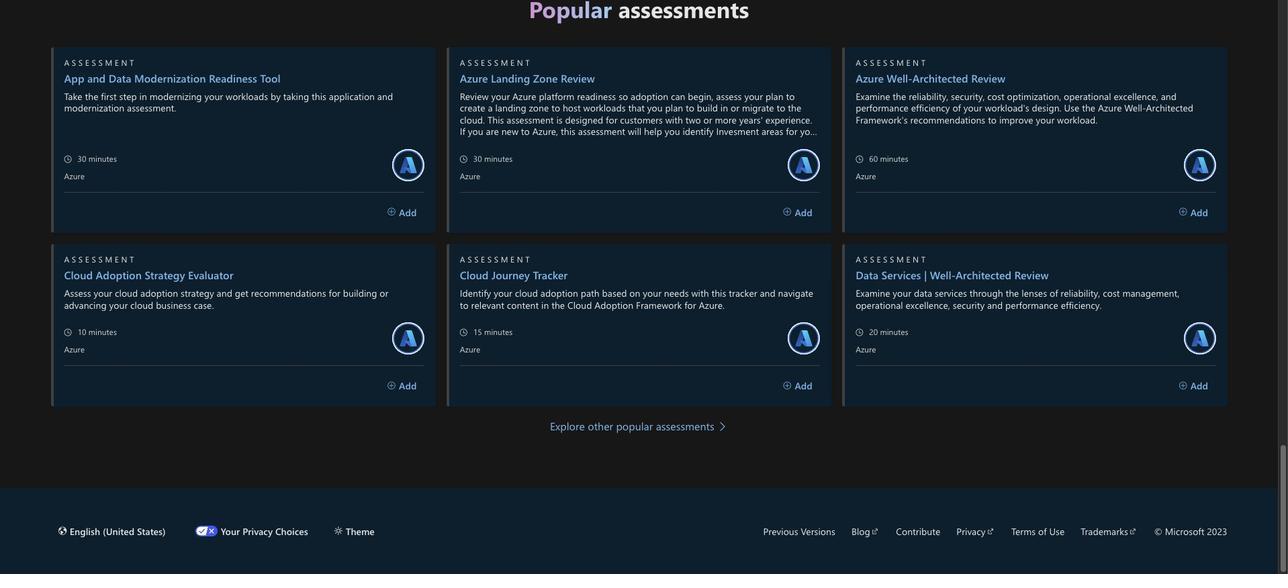 Task type: vqa. For each thing, say whether or not it's contained in the screenshot.


Task type: describe. For each thing, give the bounding box(es) containing it.
data inside assessment app and data modernization readiness tool take the first step in modernizing your workloads by taking this application and modernization assessment.
[[109, 71, 131, 85]]

terms of use
[[1012, 526, 1065, 538]]

choices
[[275, 525, 308, 538]]

readiness
[[209, 71, 257, 85]]

tracker
[[729, 287, 758, 300]]

assessment up strategy.
[[507, 113, 554, 126]]

services
[[882, 268, 922, 282]]

15
[[474, 327, 482, 337]]

english (united states) link
[[51, 521, 174, 542]]

your privacy choices link
[[184, 521, 316, 542]]

the right design.
[[1083, 102, 1096, 114]]

workloads inside assessment azure landing zone review review your azure platform readiness so adoption can begin, assess your plan to create a landing zone to host workloads that you plan to build in or migrate to the cloud. this assessment is designed for customers with two or more years' experience. if you are new to azure, this assessment will help you identify invesment areas for your adoption strategy.
[[584, 102, 626, 114]]

or inside "assessment cloud adoption strategy evaluator assess your cloud adoption strategy and get recommendations for building or advancing your cloud business case."
[[380, 287, 389, 300]]

with inside assessment azure landing zone review review your azure platform readiness so adoption can begin, assess your plan to create a landing zone to host workloads that you plan to build in or migrate to the cloud. this assessment is designed for customers with two or more years' experience. if you are new to azure, this assessment will help you identify invesment areas for your adoption strategy.
[[666, 113, 683, 126]]

evaluator
[[188, 268, 234, 282]]

performance inside assessment azure well-architected review examine the reliability, security, cost optimization, operational excellence, and performance efficiency of your workload's design. use the azure well-architected framework's recommendations to improve your workload.
[[856, 102, 909, 114]]

modernization
[[64, 102, 124, 114]]

if
[[460, 125, 466, 138]]

are
[[486, 125, 499, 138]]

your down optimization,
[[1036, 113, 1055, 126]]

path
[[581, 287, 600, 300]]

and inside "assessment cloud adoption strategy evaluator assess your cloud adoption strategy and get recommendations for building or advancing your cloud business case."
[[217, 287, 232, 300]]

explore
[[550, 419, 585, 433]]

recommendations inside assessment azure well-architected review examine the reliability, security, cost optimization, operational excellence, and performance efficiency of your workload's design. use the azure well-architected framework's recommendations to improve your workload.
[[911, 113, 986, 126]]

recommendations inside "assessment cloud adoption strategy evaluator assess your cloud adoption strategy and get recommendations for building or advancing your cloud business case."
[[251, 287, 326, 300]]

through
[[970, 287, 1004, 300]]

assessment app and data modernization readiness tool take the first step in modernizing your workloads by taking this application and modernization assessment.
[[64, 57, 393, 114]]

minutes for journey
[[484, 327, 513, 337]]

readiness
[[577, 90, 616, 103]]

zone
[[529, 102, 549, 114]]

years'
[[740, 113, 763, 126]]

your right areas
[[801, 125, 819, 138]]

assessment azure landing zone review review your azure platform readiness so adoption can begin, assess your plan to create a landing zone to host workloads that you plan to build in or migrate to the cloud. this assessment is designed for customers with two or more years' experience. if you are new to azure, this assessment will help you identify invesment areas for your adoption strategy.
[[460, 57, 819, 150]]

© microsoft 2023
[[1155, 526, 1228, 538]]

assessment cloud adoption strategy evaluator assess your cloud adoption strategy and get recommendations for building or advancing your cloud business case.
[[64, 254, 389, 312]]

california consumer privacy act (ccpa) opt-out icon image
[[192, 526, 221, 537]]

host
[[563, 102, 581, 114]]

30 minutes for landing
[[474, 153, 513, 164]]

minutes for and
[[89, 153, 117, 164]]

case.
[[194, 299, 214, 312]]

efficiency
[[912, 102, 950, 114]]

taking
[[283, 90, 309, 103]]

this inside assessment app and data modernization readiness tool take the first step in modernizing your workloads by taking this application and modernization assessment.
[[312, 90, 327, 103]]

privacy inside your privacy choices link
[[243, 525, 273, 538]]

10
[[78, 327, 86, 337]]

2 horizontal spatial you
[[665, 125, 680, 138]]

trademarks
[[1081, 526, 1129, 538]]

add for cloud journey tracker
[[795, 380, 813, 393]]

the inside assessment cloud journey tracker identify your cloud adoption path based on your needs with this tracker and navigate to relevant content in the cloud adoption framework for azure.
[[552, 299, 565, 312]]

30 minutes for and
[[78, 153, 117, 164]]

so
[[619, 90, 628, 103]]

data
[[914, 287, 933, 300]]

your left workload's
[[964, 102, 983, 114]]

improve
[[1000, 113, 1034, 126]]

that
[[629, 102, 645, 114]]

|
[[924, 268, 927, 282]]

assessment for cloud adoption strategy evaluator
[[64, 254, 136, 265]]

build
[[697, 102, 718, 114]]

adoption down azure landing zone review link
[[631, 90, 669, 103]]

assessments
[[656, 419, 715, 433]]

operational inside assessment data services | well-architected review examine your data services through the lenses of reliability, cost management, operational excellence, security and performance efficiency.
[[856, 299, 903, 312]]

of inside assessment data services | well-architected review examine your data services through the lenses of reliability, cost management, operational excellence, security and performance efficiency.
[[1050, 287, 1059, 300]]

explore other popular assessments link
[[550, 418, 728, 435]]

assess
[[64, 287, 91, 300]]

contribute
[[897, 526, 941, 538]]

for right areas
[[786, 125, 798, 138]]

platform
[[539, 90, 575, 103]]

assess
[[716, 90, 742, 103]]

and inside assessment cloud journey tracker identify your cloud adoption path based on your needs with this tracker and navigate to relevant content in the cloud adoption framework for azure.
[[760, 287, 776, 300]]

help
[[644, 125, 662, 138]]

previous versions
[[764, 526, 836, 538]]

your inside assessment data services | well-architected review examine your data services through the lenses of reliability, cost management, operational excellence, security and performance efficiency.
[[893, 287, 912, 300]]

this
[[488, 113, 504, 126]]

1 horizontal spatial plan
[[766, 90, 784, 103]]

adoption inside assessment cloud journey tracker identify your cloud adoption path based on your needs with this tracker and navigate to relevant content in the cloud adoption framework for azure.
[[541, 287, 578, 300]]

customers
[[620, 113, 663, 126]]

reliability, inside assessment data services | well-architected review examine your data services through the lenses of reliability, cost management, operational excellence, security and performance efficiency.
[[1061, 287, 1101, 300]]

cost inside assessment azure well-architected review examine the reliability, security, cost optimization, operational excellence, and performance efficiency of your workload's design. use the azure well-architected framework's recommendations to improve your workload.
[[988, 90, 1005, 103]]

add button for azure well-architected review
[[1172, 202, 1216, 223]]

assessment for azure well-architected review
[[856, 57, 928, 68]]

excellence, inside assessment azure well-architected review examine the reliability, security, cost optimization, operational excellence, and performance efficiency of your workload's design. use the azure well-architected framework's recommendations to improve your workload.
[[1114, 90, 1159, 103]]

cost inside assessment data services | well-architected review examine your data services through the lenses of reliability, cost management, operational excellence, security and performance efficiency.
[[1103, 287, 1120, 300]]

©
[[1155, 526, 1163, 538]]

add for cloud adoption strategy evaluator
[[399, 380, 417, 393]]

terms
[[1012, 526, 1036, 538]]

1 horizontal spatial you
[[648, 102, 663, 114]]

invesment
[[717, 125, 759, 138]]

data inside assessment data services | well-architected review examine your data services through the lenses of reliability, cost management, operational excellence, security and performance efficiency.
[[856, 268, 879, 282]]

of inside assessment azure well-architected review examine the reliability, security, cost optimization, operational excellence, and performance efficiency of your workload's design. use the azure well-architected framework's recommendations to improve your workload.
[[953, 102, 961, 114]]

landing
[[491, 71, 530, 85]]

reliability, inside assessment azure well-architected review examine the reliability, security, cost optimization, operational excellence, and performance efficiency of your workload's design. use the azure well-architected framework's recommendations to improve your workload.
[[909, 90, 949, 103]]

privacy link
[[957, 526, 996, 538]]

security
[[953, 299, 985, 312]]

application
[[329, 90, 375, 103]]

add for azure landing zone review
[[795, 206, 813, 219]]

for inside assessment cloud journey tracker identify your cloud adoption path based on your needs with this tracker and navigate to relevant content in the cloud adoption framework for azure.
[[685, 299, 697, 312]]

areas
[[762, 125, 784, 138]]

strategy
[[145, 268, 185, 282]]

security,
[[951, 90, 985, 103]]

add for data services | well-architected review
[[1191, 380, 1209, 393]]

the inside assessment data services | well-architected review examine your data services through the lenses of reliability, cost management, operational excellence, security and performance efficiency.
[[1006, 287, 1020, 300]]

examine inside assessment data services | well-architected review examine your data services through the lenses of reliability, cost management, operational excellence, security and performance efficiency.
[[856, 287, 891, 300]]

in inside assessment app and data modernization readiness tool take the first step in modernizing your workloads by taking this application and modernization assessment.
[[139, 90, 147, 103]]

add for azure well-architected review
[[1191, 206, 1209, 219]]

begin,
[[688, 90, 714, 103]]

cloud for cloud journey tracker
[[460, 268, 489, 282]]

zone
[[533, 71, 558, 85]]

review up readiness
[[561, 71, 595, 85]]

azure well-architected review link
[[856, 66, 1216, 85]]

based
[[602, 287, 627, 300]]

minutes for adoption
[[89, 327, 117, 337]]

20 minutes
[[870, 327, 909, 337]]

operational inside assessment azure well-architected review examine the reliability, security, cost optimization, operational excellence, and performance efficiency of your workload's design. use the azure well-architected framework's recommendations to improve your workload.
[[1064, 90, 1112, 103]]

assessment for cloud journey tracker
[[460, 254, 532, 265]]

get
[[235, 287, 249, 300]]

assessment left will on the left top of page
[[578, 125, 626, 138]]

by
[[271, 90, 281, 103]]

navigate
[[778, 287, 814, 300]]

and inside assessment data services | well-architected review examine your data services through the lenses of reliability, cost management, operational excellence, security and performance efficiency.
[[988, 299, 1003, 312]]

lenses
[[1022, 287, 1048, 300]]

cloud journey tracker link
[[460, 264, 820, 282]]

20
[[870, 327, 878, 337]]

minutes for services
[[880, 327, 909, 337]]

to right new
[[521, 125, 530, 138]]

english
[[70, 525, 100, 538]]

previous versions link
[[764, 526, 836, 538]]

needs
[[664, 287, 689, 300]]

to right 'migrate'
[[777, 102, 786, 114]]

business
[[156, 299, 191, 312]]

30 for azure
[[474, 153, 482, 164]]

your inside assessment app and data modernization readiness tool take the first step in modernizing your workloads by taking this application and modernization assessment.
[[205, 90, 223, 103]]



Task type: locate. For each thing, give the bounding box(es) containing it.
step
[[119, 90, 137, 103]]

assessment inside assessment app and data modernization readiness tool take the first step in modernizing your workloads by taking this application and modernization assessment.
[[64, 57, 136, 68]]

cloud inside assessment cloud journey tracker identify your cloud adoption path based on your needs with this tracker and navigate to relevant content in the cloud adoption framework for azure.
[[515, 287, 538, 300]]

cloud adoption strategy evaluator link
[[64, 264, 425, 282]]

your right on
[[643, 287, 662, 300]]

minutes right 10
[[89, 327, 117, 337]]

operational
[[1064, 90, 1112, 103], [856, 299, 903, 312]]

for left will on the left top of page
[[606, 113, 618, 126]]

adoption down cloud.
[[460, 137, 498, 150]]

theme button
[[327, 521, 383, 542]]

0 horizontal spatial data
[[109, 71, 131, 85]]

your
[[205, 90, 223, 103], [491, 90, 510, 103], [745, 90, 763, 103], [964, 102, 983, 114], [1036, 113, 1055, 126], [801, 125, 819, 138], [94, 287, 112, 300], [494, 287, 513, 300], [643, 287, 662, 300], [893, 287, 912, 300], [109, 299, 128, 312]]

adoption up advancing
[[96, 268, 142, 282]]

assessment up assess
[[64, 254, 136, 265]]

contribute link
[[897, 526, 941, 538]]

1 30 minutes from the left
[[78, 153, 117, 164]]

0 horizontal spatial recommendations
[[251, 287, 326, 300]]

minutes right 20
[[880, 327, 909, 337]]

0 vertical spatial excellence,
[[1114, 90, 1159, 103]]

can
[[671, 90, 686, 103]]

to left relevant
[[460, 299, 469, 312]]

assessment cloud journey tracker identify your cloud adoption path based on your needs with this tracker and navigate to relevant content in the cloud adoption framework for azure.
[[460, 254, 814, 312]]

well-
[[887, 71, 913, 85], [1125, 102, 1147, 114], [930, 268, 956, 282]]

cloud left business
[[130, 299, 153, 312]]

in inside assessment cloud journey tracker identify your cloud adoption path based on your needs with this tracker and navigate to relevant content in the cloud adoption framework for azure.
[[542, 299, 549, 312]]

add button for azure landing zone review
[[776, 202, 820, 223]]

minutes right 15
[[484, 327, 513, 337]]

0 vertical spatial well-
[[887, 71, 913, 85]]

0 horizontal spatial cloud
[[64, 268, 93, 282]]

or right two
[[704, 113, 713, 126]]

add button for app and data modernization readiness tool
[[380, 202, 425, 223]]

in right content
[[542, 299, 549, 312]]

in inside assessment azure landing zone review review your azure platform readiness so adoption can begin, assess your plan to create a landing zone to host workloads that you plan to build in or migrate to the cloud. this assessment is designed for customers with two or more years' experience. if you are new to azure, this assessment will help you identify invesment areas for your adoption strategy.
[[721, 102, 728, 114]]

assessment inside "assessment cloud adoption strategy evaluator assess your cloud adoption strategy and get recommendations for building or advancing your cloud business case."
[[64, 254, 136, 265]]

in right step
[[139, 90, 147, 103]]

azure landing zone review link
[[460, 66, 820, 85]]

2 horizontal spatial cloud
[[568, 299, 592, 312]]

1 horizontal spatial in
[[542, 299, 549, 312]]

0 vertical spatial operational
[[1064, 90, 1112, 103]]

0 horizontal spatial you
[[468, 125, 484, 138]]

2 horizontal spatial this
[[712, 287, 727, 300]]

0 vertical spatial reliability,
[[909, 90, 949, 103]]

create
[[460, 102, 486, 114]]

add for app and data modernization readiness tool
[[399, 206, 417, 219]]

0 horizontal spatial privacy
[[243, 525, 273, 538]]

well- inside assessment data services | well-architected review examine your data services through the lenses of reliability, cost management, operational excellence, security and performance efficiency.
[[930, 268, 956, 282]]

1 vertical spatial of
[[1050, 287, 1059, 300]]

0 vertical spatial use
[[1065, 102, 1080, 114]]

for
[[606, 113, 618, 126], [786, 125, 798, 138], [329, 287, 341, 300], [685, 299, 697, 312]]

0 vertical spatial of
[[953, 102, 961, 114]]

privacy left terms
[[957, 526, 986, 538]]

review inside assessment data services | well-architected review examine your data services through the lenses of reliability, cost management, operational excellence, security and performance efficiency.
[[1015, 268, 1049, 282]]

1 horizontal spatial or
[[704, 113, 713, 126]]

to inside assessment cloud journey tracker identify your cloud adoption path based on your needs with this tracker and navigate to relevant content in the cloud adoption framework for azure.
[[460, 299, 469, 312]]

0 horizontal spatial adoption
[[96, 268, 142, 282]]

popular
[[616, 419, 653, 433]]

1 horizontal spatial operational
[[1064, 90, 1112, 103]]

1 vertical spatial performance
[[1006, 299, 1059, 312]]

cloud.
[[460, 113, 485, 126]]

1 horizontal spatial well-
[[930, 268, 956, 282]]

the left lenses
[[1006, 287, 1020, 300]]

1 horizontal spatial privacy
[[957, 526, 986, 538]]

0 horizontal spatial this
[[312, 90, 327, 103]]

2 horizontal spatial in
[[721, 102, 728, 114]]

0 vertical spatial performance
[[856, 102, 909, 114]]

cost
[[988, 90, 1005, 103], [1103, 287, 1120, 300]]

2 vertical spatial of
[[1039, 526, 1047, 538]]

other
[[588, 419, 613, 433]]

with inside assessment cloud journey tracker identify your cloud adoption path based on your needs with this tracker and navigate to relevant content in the cloud adoption framework for azure.
[[692, 287, 709, 300]]

with right the needs
[[692, 287, 709, 300]]

0 horizontal spatial 30
[[78, 153, 86, 164]]

30 for app
[[78, 153, 86, 164]]

take
[[64, 90, 82, 103]]

assessment inside assessment cloud journey tracker identify your cloud adoption path based on your needs with this tracker and navigate to relevant content in the cloud adoption framework for azure.
[[460, 254, 532, 265]]

in right build
[[721, 102, 728, 114]]

cloud left based
[[568, 299, 592, 312]]

with left two
[[666, 113, 683, 126]]

0 horizontal spatial of
[[953, 102, 961, 114]]

cloud
[[115, 287, 138, 300], [515, 287, 538, 300], [130, 299, 153, 312]]

reliability, left the security, at the top of the page
[[909, 90, 949, 103]]

designed
[[565, 113, 604, 126]]

0 horizontal spatial plan
[[666, 102, 683, 114]]

for left building
[[329, 287, 341, 300]]

for inside "assessment cloud adoption strategy evaluator assess your cloud adoption strategy and get recommendations for building or advancing your cloud business case."
[[329, 287, 341, 300]]

excellence, inside assessment data services | well-architected review examine your data services through the lenses of reliability, cost management, operational excellence, security and performance efficiency.
[[906, 299, 951, 312]]

1 vertical spatial excellence,
[[906, 299, 951, 312]]

cost right the security, at the top of the page
[[988, 90, 1005, 103]]

performance left efficiency
[[856, 102, 909, 114]]

1 horizontal spatial cost
[[1103, 287, 1120, 300]]

review up the security, at the top of the page
[[972, 71, 1006, 85]]

2 vertical spatial architected
[[956, 268, 1012, 282]]

minutes down strategy.
[[484, 153, 513, 164]]

two
[[686, 113, 701, 126]]

60 minutes
[[870, 153, 909, 164]]

0 vertical spatial examine
[[856, 90, 891, 103]]

1 horizontal spatial cloud
[[460, 268, 489, 282]]

framework's
[[856, 113, 908, 126]]

cloud right advancing
[[115, 287, 138, 300]]

the up framework's
[[893, 90, 907, 103]]

the inside assessment azure landing zone review review your azure platform readiness so adoption can begin, assess your plan to create a landing zone to host workloads that you plan to build in or migrate to the cloud. this assessment is designed for customers with two or more years' experience. if you are new to azure, this assessment will help you identify invesment areas for your adoption strategy.
[[788, 102, 802, 114]]

your privacy choices
[[221, 525, 308, 538]]

footer containing english (united states)
[[0, 489, 1279, 574]]

use inside footer
[[1050, 526, 1065, 538]]

1 horizontal spatial workloads
[[584, 102, 626, 114]]

add button
[[380, 202, 425, 223], [776, 202, 820, 223], [1172, 202, 1216, 223], [380, 376, 425, 397], [776, 376, 820, 397], [1172, 376, 1216, 397]]

1 horizontal spatial adoption
[[595, 299, 634, 312]]

performance inside assessment data services | well-architected review examine your data services through the lenses of reliability, cost management, operational excellence, security and performance efficiency.
[[1006, 299, 1059, 312]]

1 30 from the left
[[78, 153, 86, 164]]

add button for cloud adoption strategy evaluator
[[380, 376, 425, 397]]

0 horizontal spatial well-
[[887, 71, 913, 85]]

cost right the efficiency.
[[1103, 287, 1120, 300]]

tracker
[[533, 268, 568, 282]]

1 vertical spatial this
[[561, 125, 576, 138]]

data up step
[[109, 71, 131, 85]]

of right efficiency
[[953, 102, 961, 114]]

assessment inside assessment azure well-architected review examine the reliability, security, cost optimization, operational excellence, and performance efficiency of your workload's design. use the azure well-architected framework's recommendations to improve your workload.
[[856, 57, 928, 68]]

assessment up journey
[[460, 254, 532, 265]]

1 vertical spatial data
[[856, 268, 879, 282]]

data services | well-architected review link
[[856, 264, 1216, 282]]

or left 'migrate'
[[731, 102, 740, 114]]

30
[[78, 153, 86, 164], [474, 153, 482, 164]]

adoption down 'tracker'
[[541, 287, 578, 300]]

0 horizontal spatial 30 minutes
[[78, 153, 117, 164]]

excellence,
[[1114, 90, 1159, 103], [906, 299, 951, 312]]

design.
[[1032, 102, 1062, 114]]

2 30 from the left
[[474, 153, 482, 164]]

to left the host
[[552, 102, 560, 114]]

0 horizontal spatial excellence,
[[906, 299, 951, 312]]

this inside assessment cloud journey tracker identify your cloud adoption path based on your needs with this tracker and navigate to relevant content in the cloud adoption framework for azure.
[[712, 287, 727, 300]]

terms of use link
[[1012, 526, 1065, 538]]

reliability,
[[909, 90, 949, 103], [1061, 287, 1101, 300]]

1 vertical spatial recommendations
[[251, 287, 326, 300]]

add button for cloud journey tracker
[[776, 376, 820, 397]]

well- right |
[[930, 268, 956, 282]]

assessment up app
[[64, 57, 136, 68]]

0 vertical spatial architected
[[913, 71, 969, 85]]

2 30 minutes from the left
[[474, 153, 513, 164]]

1 horizontal spatial data
[[856, 268, 879, 282]]

services
[[935, 287, 968, 300]]

privacy right your
[[243, 525, 273, 538]]

your up the years'
[[745, 90, 763, 103]]

0 horizontal spatial in
[[139, 90, 147, 103]]

the right 'migrate'
[[788, 102, 802, 114]]

architected
[[913, 71, 969, 85], [1147, 102, 1194, 114], [956, 268, 1012, 282]]

assessment for data services | well-architected review
[[856, 254, 928, 265]]

architected inside assessment data services | well-architected review examine your data services through the lenses of reliability, cost management, operational excellence, security and performance efficiency.
[[956, 268, 1012, 282]]

performance down data services | well-architected review link
[[1006, 299, 1059, 312]]

assessment
[[64, 57, 136, 68], [460, 57, 532, 68], [856, 57, 928, 68], [507, 113, 554, 126], [578, 125, 626, 138], [64, 254, 136, 265], [460, 254, 532, 265], [856, 254, 928, 265]]

2 vertical spatial well-
[[930, 268, 956, 282]]

recommendations right the get
[[251, 287, 326, 300]]

1 vertical spatial architected
[[1147, 102, 1194, 114]]

english (united states)
[[70, 525, 166, 538]]

review up lenses
[[1015, 268, 1049, 282]]

1 vertical spatial operational
[[856, 299, 903, 312]]

examine down services
[[856, 287, 891, 300]]

this
[[312, 90, 327, 103], [561, 125, 576, 138], [712, 287, 727, 300]]

0 horizontal spatial or
[[380, 287, 389, 300]]

blog link
[[852, 526, 880, 538]]

workloads down app and data modernization readiness tool link
[[226, 90, 268, 103]]

the inside assessment app and data modernization readiness tool take the first step in modernizing your workloads by taking this application and modernization assessment.
[[85, 90, 98, 103]]

journey
[[492, 268, 530, 282]]

the left 'first'
[[85, 90, 98, 103]]

minutes for landing
[[484, 153, 513, 164]]

recommendations down the security, at the top of the page
[[911, 113, 986, 126]]

optimization,
[[1008, 90, 1062, 103]]

you right if
[[468, 125, 484, 138]]

assessment data services | well-architected review examine your data services through the lenses of reliability, cost management, operational excellence, security and performance efficiency.
[[856, 254, 1180, 312]]

first
[[101, 90, 117, 103]]

to right the can
[[686, 102, 695, 114]]

workloads inside assessment app and data modernization readiness tool take the first step in modernizing your workloads by taking this application and modernization assessment.
[[226, 90, 268, 103]]

1 vertical spatial use
[[1050, 526, 1065, 538]]

assessment for app and data modernization readiness tool
[[64, 57, 136, 68]]

1 horizontal spatial reliability,
[[1061, 287, 1101, 300]]

1 horizontal spatial recommendations
[[911, 113, 986, 126]]

use right terms
[[1050, 526, 1065, 538]]

new
[[502, 125, 519, 138]]

trademarks link
[[1081, 526, 1138, 538]]

you
[[648, 102, 663, 114], [468, 125, 484, 138], [665, 125, 680, 138]]

review up cloud.
[[460, 90, 489, 103]]

add button for data services | well-architected review
[[1172, 376, 1216, 397]]

of right lenses
[[1050, 287, 1059, 300]]

minutes right 60
[[880, 153, 909, 164]]

plan left two
[[666, 102, 683, 114]]

adoption down cloud journey tracker link
[[595, 299, 634, 312]]

with
[[666, 113, 683, 126], [692, 287, 709, 300]]

your right advancing
[[109, 299, 128, 312]]

assessment azure well-architected review examine the reliability, security, cost optimization, operational excellence, and performance efficiency of your workload's design. use the azure well-architected framework's recommendations to improve your workload.
[[856, 57, 1194, 126]]

workload.
[[1058, 113, 1098, 126]]

your
[[221, 525, 240, 538]]

cloud inside "assessment cloud adoption strategy evaluator assess your cloud adoption strategy and get recommendations for building or advancing your cloud business case."
[[64, 268, 93, 282]]

0 vertical spatial with
[[666, 113, 683, 126]]

your down landing
[[491, 90, 510, 103]]

1 vertical spatial well-
[[1125, 102, 1147, 114]]

experience.
[[766, 113, 813, 126]]

0 vertical spatial cost
[[988, 90, 1005, 103]]

0 horizontal spatial cost
[[988, 90, 1005, 103]]

0 horizontal spatial operational
[[856, 299, 903, 312]]

adoption inside "assessment cloud adoption strategy evaluator assess your cloud adoption strategy and get recommendations for building or advancing your cloud business case."
[[141, 287, 178, 300]]

assessment up framework's
[[856, 57, 928, 68]]

review inside assessment azure well-architected review examine the reliability, security, cost optimization, operational excellence, and performance efficiency of your workload's design. use the azure well-architected framework's recommendations to improve your workload.
[[972, 71, 1006, 85]]

management,
[[1123, 287, 1180, 300]]

you right that
[[648, 102, 663, 114]]

of right terms
[[1039, 526, 1047, 538]]

assessment inside assessment data services | well-architected review examine your data services through the lenses of reliability, cost management, operational excellence, security and performance efficiency.
[[856, 254, 928, 265]]

identify
[[683, 125, 714, 138]]

data left services
[[856, 268, 879, 282]]

add
[[399, 206, 417, 219], [795, 206, 813, 219], [1191, 206, 1209, 219], [399, 380, 417, 393], [795, 380, 813, 393], [1191, 380, 1209, 393]]

2 horizontal spatial of
[[1050, 287, 1059, 300]]

adoption down strategy
[[141, 287, 178, 300]]

app and data modernization readiness tool link
[[64, 66, 425, 85]]

cloud
[[64, 268, 93, 282], [460, 268, 489, 282], [568, 299, 592, 312]]

minutes
[[89, 153, 117, 164], [484, 153, 513, 164], [880, 153, 909, 164], [89, 327, 117, 337], [484, 327, 513, 337], [880, 327, 909, 337]]

minutes down the modernization
[[89, 153, 117, 164]]

0 vertical spatial recommendations
[[911, 113, 986, 126]]

relevant
[[471, 299, 505, 312]]

reliability, right lenses
[[1061, 287, 1101, 300]]

workloads left that
[[584, 102, 626, 114]]

to up experience.
[[786, 90, 795, 103]]

0 horizontal spatial reliability,
[[909, 90, 949, 103]]

cloud up identify
[[460, 268, 489, 282]]

strategy
[[181, 287, 214, 300]]

to
[[786, 90, 795, 103], [552, 102, 560, 114], [686, 102, 695, 114], [777, 102, 786, 114], [988, 113, 997, 126], [521, 125, 530, 138], [460, 299, 469, 312]]

examine up framework's
[[856, 90, 891, 103]]

0 vertical spatial this
[[312, 90, 327, 103]]

this left tracker
[[712, 287, 727, 300]]

you right the help at the top right of page
[[665, 125, 680, 138]]

0 horizontal spatial workloads
[[226, 90, 268, 103]]

theme
[[346, 525, 375, 538]]

framework
[[636, 299, 682, 312]]

1 vertical spatial reliability,
[[1061, 287, 1101, 300]]

1 examine from the top
[[856, 90, 891, 103]]

0 vertical spatial data
[[109, 71, 131, 85]]

assessment up services
[[856, 254, 928, 265]]

operational up 20
[[856, 299, 903, 312]]

2 horizontal spatial or
[[731, 102, 740, 114]]

1 vertical spatial cost
[[1103, 287, 1120, 300]]

cloud for cloud adoption strategy evaluator
[[64, 268, 93, 282]]

examine inside assessment azure well-architected review examine the reliability, security, cost optimization, operational excellence, and performance efficiency of your workload's design. use the azure well-architected framework's recommendations to improve your workload.
[[856, 90, 891, 103]]

and inside assessment azure well-architected review examine the reliability, security, cost optimization, operational excellence, and performance efficiency of your workload's design. use the azure well-architected framework's recommendations to improve your workload.
[[1161, 90, 1177, 103]]

footer
[[0, 489, 1279, 574]]

2 examine from the top
[[856, 287, 891, 300]]

operational up workload.
[[1064, 90, 1112, 103]]

1 horizontal spatial this
[[561, 125, 576, 138]]

1 horizontal spatial of
[[1039, 526, 1047, 538]]

2023
[[1208, 526, 1228, 538]]

1 vertical spatial examine
[[856, 287, 891, 300]]

0 vertical spatial adoption
[[96, 268, 142, 282]]

2 horizontal spatial well-
[[1125, 102, 1147, 114]]

1 vertical spatial adoption
[[595, 299, 634, 312]]

for left azure.
[[685, 299, 697, 312]]

modernizing
[[150, 90, 202, 103]]

0 horizontal spatial with
[[666, 113, 683, 126]]

minutes for well-
[[880, 153, 909, 164]]

adoption inside "assessment cloud adoption strategy evaluator assess your cloud adoption strategy and get recommendations for building or advancing your cloud business case."
[[96, 268, 142, 282]]

1 horizontal spatial 30 minutes
[[474, 153, 513, 164]]

your down journey
[[494, 287, 513, 300]]

your down services
[[893, 287, 912, 300]]

your right assess
[[94, 287, 112, 300]]

1 horizontal spatial excellence,
[[1114, 90, 1159, 103]]

plan
[[766, 90, 784, 103], [666, 102, 683, 114]]

to left "improve"
[[988, 113, 997, 126]]

1 vertical spatial with
[[692, 287, 709, 300]]

well- right workload.
[[1125, 102, 1147, 114]]

this right azure, on the top left of page
[[561, 125, 576, 138]]

your down readiness
[[205, 90, 223, 103]]

assessment up landing
[[460, 57, 532, 68]]

1 horizontal spatial performance
[[1006, 299, 1059, 312]]

this right taking
[[312, 90, 327, 103]]

use inside assessment azure well-architected review examine the reliability, security, cost optimization, operational excellence, and performance efficiency of your workload's design. use the azure well-architected framework's recommendations to improve your workload.
[[1065, 102, 1080, 114]]

or right building
[[380, 287, 389, 300]]

cloud up assess
[[64, 268, 93, 282]]

30 minutes down 'are'
[[474, 153, 513, 164]]

30 down cloud.
[[474, 153, 482, 164]]

of
[[953, 102, 961, 114], [1050, 287, 1059, 300], [1039, 526, 1047, 538]]

landing
[[495, 102, 527, 114]]

use right design.
[[1065, 102, 1080, 114]]

adoption inside assessment cloud journey tracker identify your cloud adoption path based on your needs with this tracker and navigate to relevant content in the cloud adoption framework for azure.
[[595, 299, 634, 312]]

1 horizontal spatial with
[[692, 287, 709, 300]]

or
[[731, 102, 740, 114], [704, 113, 713, 126], [380, 287, 389, 300]]

1 horizontal spatial 30
[[474, 153, 482, 164]]

will
[[628, 125, 642, 138]]

30 down the modernization
[[78, 153, 86, 164]]

performance
[[856, 102, 909, 114], [1006, 299, 1059, 312]]

plan up experience.
[[766, 90, 784, 103]]

0 horizontal spatial performance
[[856, 102, 909, 114]]

and
[[87, 71, 106, 85], [378, 90, 393, 103], [1161, 90, 1177, 103], [217, 287, 232, 300], [760, 287, 776, 300], [988, 299, 1003, 312]]

30 minutes down the modernization
[[78, 153, 117, 164]]

2 vertical spatial this
[[712, 287, 727, 300]]

to inside assessment azure well-architected review examine the reliability, security, cost optimization, operational excellence, and performance efficiency of your workload's design. use the azure well-architected framework's recommendations to improve your workload.
[[988, 113, 997, 126]]

efficiency.
[[1061, 299, 1102, 312]]

versions
[[801, 526, 836, 538]]

assessment for azure landing zone review
[[460, 57, 532, 68]]

this inside assessment azure landing zone review review your azure platform readiness so adoption can begin, assess your plan to create a landing zone to host workloads that you plan to build in or migrate to the cloud. this assessment is designed for customers with two or more years' experience. if you are new to azure, this assessment will help you identify invesment areas for your adoption strategy.
[[561, 125, 576, 138]]

identify
[[460, 287, 491, 300]]

cloud down journey
[[515, 287, 538, 300]]

on
[[630, 287, 641, 300]]



